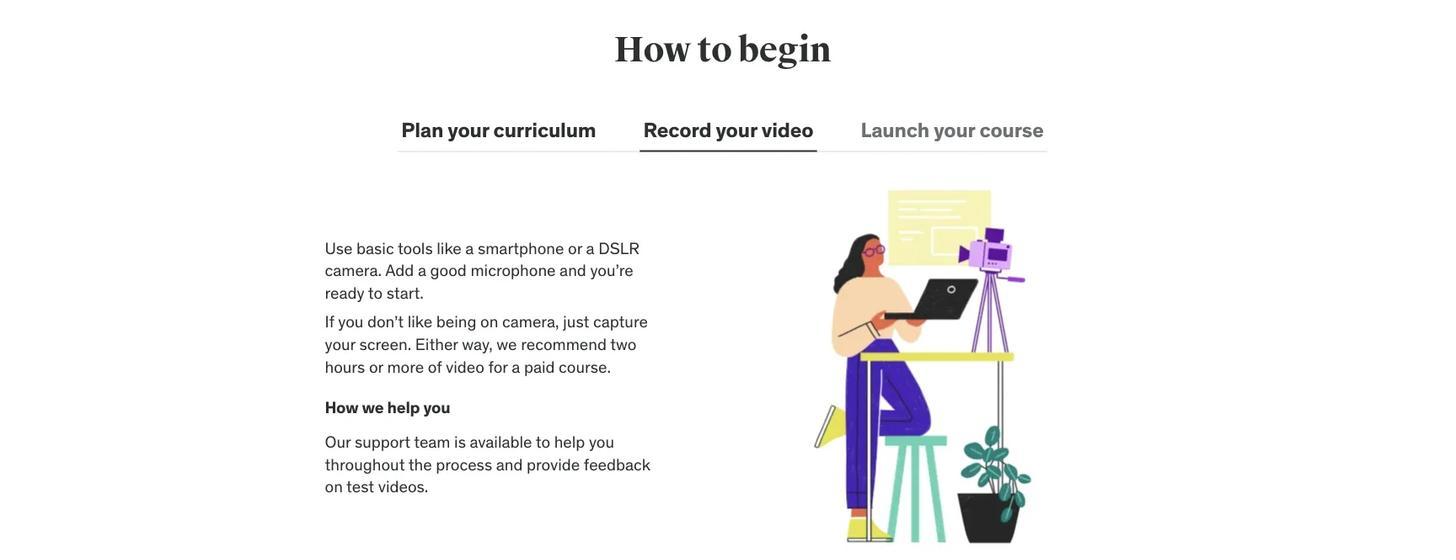 Task type: describe. For each thing, give the bounding box(es) containing it.
is
[[454, 432, 466, 452]]

video inside record your video 'button'
[[762, 117, 814, 142]]

you inside our support team is available to help you throughout the process and provide feedback on test videos.
[[589, 432, 614, 452]]

to inside our support team is available to help you throughout the process and provide feedback on test videos.
[[536, 432, 550, 452]]

if
[[325, 312, 334, 332]]

a right add at the left of page
[[418, 260, 426, 281]]

record your video
[[644, 117, 814, 142]]

screen.
[[359, 334, 411, 355]]

how for how we help you
[[325, 398, 359, 418]]

more
[[387, 357, 424, 377]]

camera.
[[325, 260, 382, 281]]

record
[[644, 117, 712, 142]]

launch
[[861, 117, 930, 142]]

plan your curriculum
[[401, 117, 596, 142]]

you inside "if you don't like being on camera, just capture your screen. either way, we recommend two hours or more of video for a paid course."
[[338, 312, 364, 332]]

course
[[980, 117, 1044, 142]]

your for launch
[[934, 117, 975, 142]]

being
[[436, 312, 477, 332]]

launch your course button
[[858, 110, 1047, 150]]

or inside use basic tools like a smartphone or a dslr camera. add a good microphone and you're ready to start.
[[568, 238, 582, 258]]

how we help you
[[325, 398, 450, 418]]

curriculum
[[494, 117, 596, 142]]

how to begin
[[614, 28, 831, 72]]

the
[[409, 455, 432, 475]]

or inside "if you don't like being on camera, just capture your screen. either way, we recommend two hours or more of video for a paid course."
[[369, 357, 383, 377]]

a inside "if you don't like being on camera, just capture your screen. either way, we recommend two hours or more of video for a paid course."
[[512, 357, 520, 377]]

you're
[[590, 260, 634, 281]]

like for tools
[[437, 238, 462, 258]]

launch your course
[[861, 117, 1044, 142]]

test
[[346, 477, 374, 497]]

record your video button
[[640, 110, 817, 150]]

team
[[414, 432, 450, 452]]

like for don't
[[408, 312, 433, 332]]

a up good
[[466, 238, 474, 258]]

on inside "if you don't like being on camera, just capture your screen. either way, we recommend two hours or more of video for a paid course."
[[481, 312, 498, 332]]

how for how to begin
[[614, 28, 691, 72]]

help inside our support team is available to help you throughout the process and provide feedback on test videos.
[[554, 432, 585, 452]]

paid
[[524, 357, 555, 377]]

0 horizontal spatial help
[[387, 398, 420, 418]]

your inside "if you don't like being on camera, just capture your screen. either way, we recommend two hours or more of video for a paid course."
[[325, 334, 356, 355]]

to inside use basic tools like a smartphone or a dslr camera. add a good microphone and you're ready to start.
[[368, 283, 383, 303]]

use
[[325, 238, 353, 258]]

course.
[[559, 357, 611, 377]]

start.
[[387, 283, 424, 303]]

provide
[[527, 455, 580, 475]]

on inside our support team is available to help you throughout the process and provide feedback on test videos.
[[325, 477, 343, 497]]

add
[[385, 260, 414, 281]]

video inside "if you don't like being on camera, just capture your screen. either way, we recommend two hours or more of video for a paid course."
[[446, 357, 485, 377]]

0 horizontal spatial we
[[362, 398, 384, 418]]

recommend
[[521, 334, 607, 355]]

process
[[436, 455, 492, 475]]

1 horizontal spatial you
[[423, 398, 450, 418]]

either
[[415, 334, 458, 355]]

feedback
[[584, 455, 651, 475]]



Task type: vqa. For each thing, say whether or not it's contained in the screenshot.
Record your video on the top of page
yes



Task type: locate. For each thing, give the bounding box(es) containing it.
help up provide
[[554, 432, 585, 452]]

we up support
[[362, 398, 384, 418]]

how up our
[[325, 398, 359, 418]]

microphone
[[471, 260, 556, 281]]

like inside use basic tools like a smartphone or a dslr camera. add a good microphone and you're ready to start.
[[437, 238, 462, 258]]

how
[[614, 28, 691, 72], [325, 398, 359, 418]]

1 vertical spatial or
[[369, 357, 383, 377]]

0 horizontal spatial or
[[369, 357, 383, 377]]

or left the dslr
[[568, 238, 582, 258]]

we
[[497, 334, 517, 355], [362, 398, 384, 418]]

if you don't like being on camera, just capture your screen. either way, we recommend two hours or more of video for a paid course.
[[325, 312, 648, 377]]

like
[[437, 238, 462, 258], [408, 312, 433, 332]]

or down the screen.
[[369, 357, 383, 377]]

and
[[560, 260, 586, 281], [496, 455, 523, 475]]

0 vertical spatial video
[[762, 117, 814, 142]]

1 horizontal spatial help
[[554, 432, 585, 452]]

to left start.
[[368, 283, 383, 303]]

0 horizontal spatial how
[[325, 398, 359, 418]]

1 vertical spatial on
[[325, 477, 343, 497]]

or
[[568, 238, 582, 258], [369, 357, 383, 377]]

our support team is available to help you throughout the process and provide feedback on test videos.
[[325, 432, 651, 497]]

a right for
[[512, 357, 520, 377]]

to
[[697, 28, 732, 72], [368, 283, 383, 303], [536, 432, 550, 452]]

how up 'record'
[[614, 28, 691, 72]]

0 vertical spatial we
[[497, 334, 517, 355]]

0 horizontal spatial and
[[496, 455, 523, 475]]

don't
[[367, 312, 404, 332]]

tab list containing plan your curriculum
[[398, 110, 1047, 152]]

begin
[[738, 28, 831, 72]]

like inside "if you don't like being on camera, just capture your screen. either way, we recommend two hours or more of video for a paid course."
[[408, 312, 433, 332]]

0 vertical spatial you
[[338, 312, 364, 332]]

tools
[[398, 238, 433, 258]]

you up feedback
[[589, 432, 614, 452]]

and left you're
[[560, 260, 586, 281]]

0 vertical spatial and
[[560, 260, 586, 281]]

0 horizontal spatial to
[[368, 283, 383, 303]]

dslr
[[599, 238, 640, 258]]

plan
[[401, 117, 444, 142]]

videos.
[[378, 477, 428, 497]]

you
[[338, 312, 364, 332], [423, 398, 450, 418], [589, 432, 614, 452]]

to up provide
[[536, 432, 550, 452]]

ready
[[325, 283, 365, 303]]

0 horizontal spatial on
[[325, 477, 343, 497]]

help up support
[[387, 398, 420, 418]]

good
[[430, 260, 467, 281]]

a
[[466, 238, 474, 258], [586, 238, 595, 258], [418, 260, 426, 281], [512, 357, 520, 377]]

2 horizontal spatial to
[[697, 28, 732, 72]]

way,
[[462, 334, 493, 355]]

support
[[355, 432, 410, 452]]

camera,
[[502, 312, 559, 332]]

your for record
[[716, 117, 757, 142]]

tab list
[[398, 110, 1047, 152]]

video down way,
[[446, 357, 485, 377]]

2 vertical spatial to
[[536, 432, 550, 452]]

you right if
[[338, 312, 364, 332]]

1 vertical spatial help
[[554, 432, 585, 452]]

1 vertical spatial we
[[362, 398, 384, 418]]

basic
[[357, 238, 394, 258]]

just
[[563, 312, 589, 332]]

0 vertical spatial to
[[697, 28, 732, 72]]

0 horizontal spatial like
[[408, 312, 433, 332]]

we inside "if you don't like being on camera, just capture your screen. either way, we recommend two hours or more of video for a paid course."
[[497, 334, 517, 355]]

your for plan
[[448, 117, 489, 142]]

video down begin
[[762, 117, 814, 142]]

your right 'record'
[[716, 117, 757, 142]]

on left test
[[325, 477, 343, 497]]

1 horizontal spatial we
[[497, 334, 517, 355]]

1 vertical spatial video
[[446, 357, 485, 377]]

help
[[387, 398, 420, 418], [554, 432, 585, 452]]

to left begin
[[697, 28, 732, 72]]

plan your curriculum button
[[398, 110, 600, 150]]

video
[[762, 117, 814, 142], [446, 357, 485, 377]]

you up "team"
[[423, 398, 450, 418]]

two
[[610, 334, 637, 355]]

0 vertical spatial like
[[437, 238, 462, 258]]

1 horizontal spatial like
[[437, 238, 462, 258]]

your
[[448, 117, 489, 142], [716, 117, 757, 142], [934, 117, 975, 142], [325, 334, 356, 355]]

1 vertical spatial and
[[496, 455, 523, 475]]

1 horizontal spatial on
[[481, 312, 498, 332]]

1 horizontal spatial or
[[568, 238, 582, 258]]

your up hours
[[325, 334, 356, 355]]

use basic tools like a smartphone or a dslr camera. add a good microphone and you're ready to start.
[[325, 238, 640, 303]]

0 horizontal spatial video
[[446, 357, 485, 377]]

available
[[470, 432, 532, 452]]

your left course
[[934, 117, 975, 142]]

1 vertical spatial to
[[368, 283, 383, 303]]

and down available
[[496, 455, 523, 475]]

1 horizontal spatial and
[[560, 260, 586, 281]]

of
[[428, 357, 442, 377]]

like up good
[[437, 238, 462, 258]]

your right plan
[[448, 117, 489, 142]]

0 vertical spatial how
[[614, 28, 691, 72]]

1 vertical spatial like
[[408, 312, 433, 332]]

0 vertical spatial help
[[387, 398, 420, 418]]

our
[[325, 432, 351, 452]]

and inside use basic tools like a smartphone or a dslr camera. add a good microphone and you're ready to start.
[[560, 260, 586, 281]]

0 horizontal spatial you
[[338, 312, 364, 332]]

we up for
[[497, 334, 517, 355]]

0 vertical spatial on
[[481, 312, 498, 332]]

your inside 'button'
[[716, 117, 757, 142]]

capture
[[593, 312, 648, 332]]

a left the dslr
[[586, 238, 595, 258]]

1 horizontal spatial to
[[536, 432, 550, 452]]

1 vertical spatial you
[[423, 398, 450, 418]]

like up either
[[408, 312, 433, 332]]

0 vertical spatial or
[[568, 238, 582, 258]]

for
[[488, 357, 508, 377]]

on
[[481, 312, 498, 332], [325, 477, 343, 497]]

1 horizontal spatial video
[[762, 117, 814, 142]]

2 vertical spatial you
[[589, 432, 614, 452]]

throughout
[[325, 455, 405, 475]]

1 vertical spatial how
[[325, 398, 359, 418]]

smartphone
[[478, 238, 564, 258]]

1 horizontal spatial how
[[614, 28, 691, 72]]

hours
[[325, 357, 365, 377]]

on up way,
[[481, 312, 498, 332]]

2 horizontal spatial you
[[589, 432, 614, 452]]

and inside our support team is available to help you throughout the process and provide feedback on test videos.
[[496, 455, 523, 475]]



